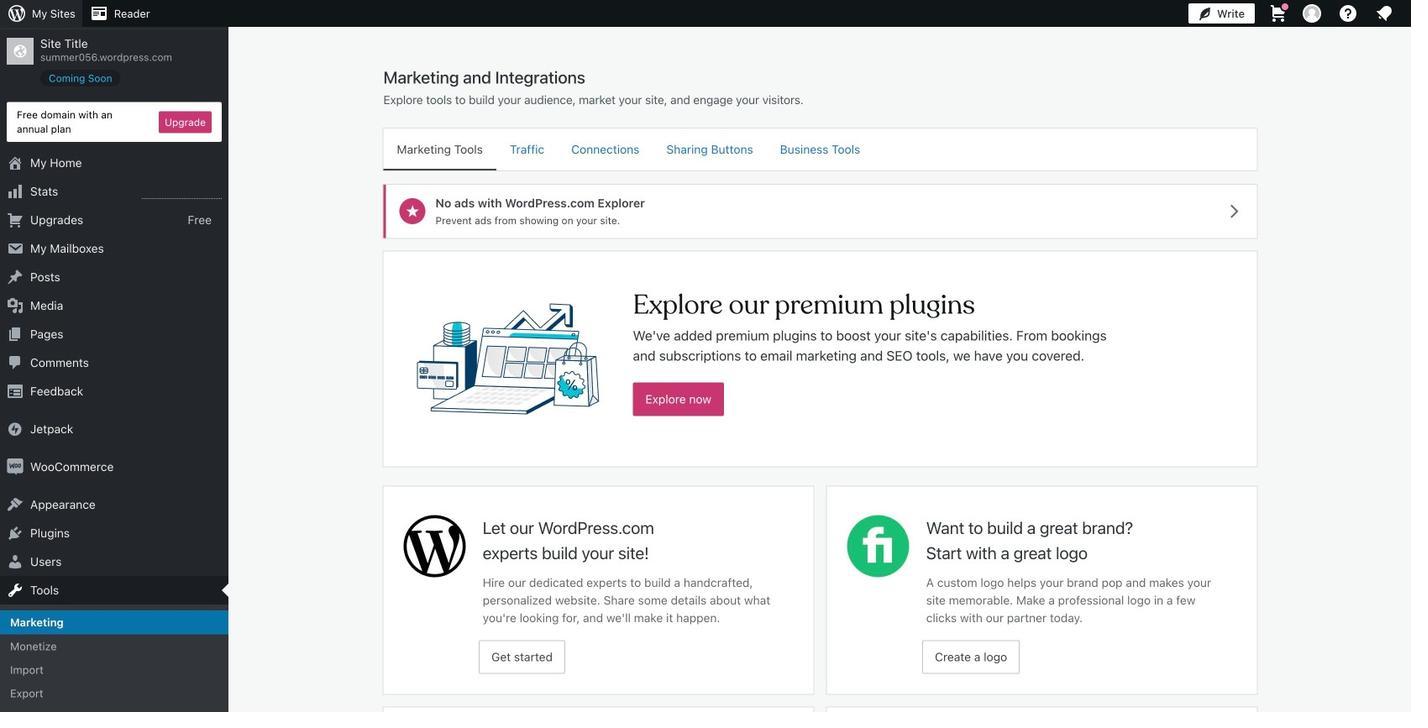 Task type: describe. For each thing, give the bounding box(es) containing it.
my shopping cart image
[[1269, 3, 1289, 24]]

marketing tools image
[[417, 252, 599, 467]]

2 img image from the top
[[7, 459, 24, 476]]

highest hourly views 0 image
[[142, 188, 222, 199]]

1 img image from the top
[[7, 421, 24, 438]]

3 list item from the top
[[1404, 243, 1411, 306]]

2 list item from the top
[[1404, 164, 1411, 243]]



Task type: locate. For each thing, give the bounding box(es) containing it.
1 list item from the top
[[1404, 86, 1411, 164]]

0 vertical spatial img image
[[7, 421, 24, 438]]

manage your notifications image
[[1374, 3, 1395, 24]]

main content
[[377, 66, 1264, 712]]

fiverr logo image
[[847, 515, 910, 578]]

list item
[[1404, 86, 1411, 164], [1404, 164, 1411, 243], [1404, 243, 1411, 306]]

1 vertical spatial img image
[[7, 459, 24, 476]]

help image
[[1338, 3, 1358, 24]]

menu
[[384, 129, 1257, 171]]

img image
[[7, 421, 24, 438], [7, 459, 24, 476]]

my profile image
[[1303, 4, 1322, 23]]



Task type: vqa. For each thing, say whether or not it's contained in the screenshot.
FIVERR LOGO
yes



